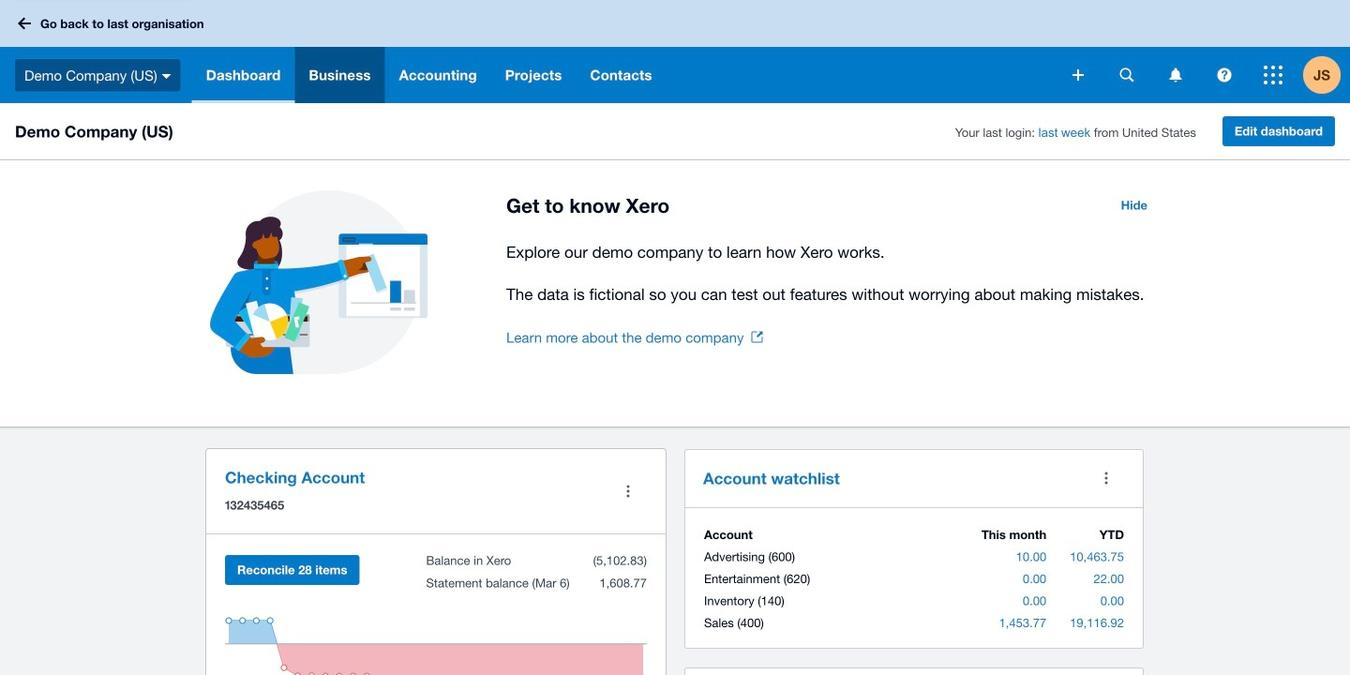 Task type: describe. For each thing, give the bounding box(es) containing it.
intro banner body element
[[506, 239, 1159, 308]]

manage menu toggle image
[[610, 473, 647, 510]]

svg image
[[162, 74, 171, 79]]



Task type: vqa. For each thing, say whether or not it's contained in the screenshot.
svg icon
yes



Task type: locate. For each thing, give the bounding box(es) containing it.
banner
[[0, 0, 1350, 103]]

svg image
[[18, 17, 31, 30], [1264, 66, 1283, 84], [1120, 68, 1134, 82], [1170, 68, 1182, 82], [1218, 68, 1232, 82], [1073, 69, 1084, 81]]



